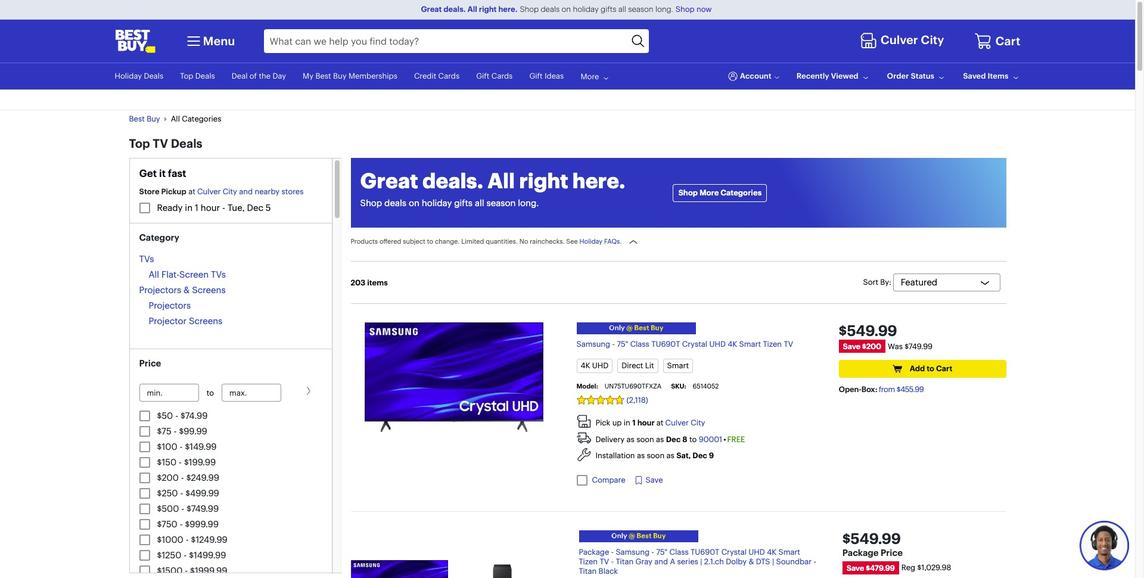 Task type: locate. For each thing, give the bounding box(es) containing it.
2 package from the left
[[842, 547, 879, 558]]

1 horizontal spatial holiday
[[573, 4, 599, 14]]

1 horizontal spatial package
[[842, 547, 879, 558]]

hour down the store pickup at culver city and nearby stores
[[201, 202, 220, 213]]

1 vertical spatial smart
[[667, 361, 689, 370]]

season up 'quantities.'
[[487, 197, 516, 208]]

uhd inside 'dropdown button'
[[592, 361, 609, 370]]

soon for installation
[[647, 450, 665, 460]]

shop more categories
[[678, 188, 762, 197]]

holiday for great deals. all right here. shop deals on holiday gifts all season long. shop now
[[573, 4, 599, 14]]

0 horizontal spatial top
[[129, 136, 150, 151]]

category
[[139, 232, 179, 243]]

titan left gray
[[616, 556, 634, 566]]

smart button
[[663, 359, 693, 373]]

uhd up 6514052
[[709, 339, 726, 349]]

- right $100
[[180, 441, 183, 452]]

- for $75 - $99.99
[[174, 425, 177, 437]]

0 horizontal spatial samsung
[[577, 339, 610, 349]]

only @ best buy image
[[602, 325, 671, 332], [604, 533, 673, 540]]

outlet
[[331, 80, 354, 90]]

cart right cart icon at right
[[995, 33, 1021, 48]]

75" left a
[[656, 547, 668, 556]]

no
[[520, 237, 528, 246]]

long. for great deals. all right here. shop deals on holiday gifts all season long. shop now
[[655, 4, 673, 14]]

long. left now
[[655, 4, 673, 14]]

holiday inside "utility" 'element'
[[115, 71, 142, 80]]

1 horizontal spatial deals
[[541, 4, 560, 14]]

save for save
[[646, 475, 663, 485]]

1 vertical spatial holiday
[[580, 237, 603, 246]]

0 vertical spatial season
[[628, 4, 653, 14]]

here.
[[498, 4, 518, 14], [573, 168, 625, 194]]

smart
[[739, 339, 761, 349], [667, 361, 689, 370], [779, 547, 800, 556]]

0 horizontal spatial dec
[[247, 202, 263, 213]]

0 horizontal spatial season
[[487, 197, 516, 208]]

| right dts
[[772, 556, 774, 566]]

0 vertical spatial save
[[843, 342, 860, 351]]

price
[[139, 357, 161, 369], [881, 547, 903, 558]]

1 horizontal spatial on
[[562, 4, 571, 14]]

0 vertical spatial holiday
[[573, 4, 599, 14]]

rainchecks.
[[530, 237, 565, 246]]

great for great deals. all right here. shop deals on holiday gifts all season long. shop now
[[421, 4, 442, 14]]

soon down pick up in 1 hour at culver city
[[637, 434, 654, 444]]

tvs right screen
[[211, 269, 226, 280]]

$1000 - $1249.99 checkbox
[[139, 534, 150, 545]]

$549.99 inside $549.99 package price
[[842, 530, 901, 548]]

samsung - a series | 2.1.ch dolby & dts | soundbar - titan black image
[[458, 535, 555, 578]]

to right 8
[[689, 434, 697, 444]]

city up tue,
[[223, 187, 237, 196]]

projectors up 'projector'
[[149, 300, 191, 311]]

$549.99 up save $200
[[839, 322, 897, 340]]

more button
[[581, 71, 611, 82]]

4k
[[728, 339, 737, 349], [581, 361, 590, 370], [767, 547, 777, 556]]

save up open-
[[843, 342, 860, 351]]

$99.99
[[179, 425, 207, 437]]

1 horizontal spatial &
[[749, 556, 754, 566]]

1 vertical spatial crystal
[[721, 547, 747, 556]]

1 vertical spatial 1
[[632, 418, 636, 427]]

1 horizontal spatial top
[[180, 71, 193, 80]]

city up status on the right top
[[921, 32, 944, 47]]

long. for great deals. all right here. shop deals on holiday gifts all season long.
[[518, 197, 539, 208]]

0 horizontal spatial package
[[579, 547, 609, 556]]

package inside $549.99 package price
[[842, 547, 879, 558]]

as right installation
[[637, 450, 645, 460]]

$150
[[157, 456, 176, 468]]

90001 button
[[699, 434, 722, 444]]

faqs
[[604, 237, 620, 246]]

gift right credit cards link
[[476, 71, 490, 80]]

great
[[421, 4, 442, 14], [360, 168, 418, 194]]

1 horizontal spatial $200
[[862, 342, 881, 351]]

1 vertical spatial hour
[[637, 418, 655, 427]]

- right soundbar
[[814, 556, 816, 566]]

1 horizontal spatial hour
[[637, 418, 655, 427]]

0 vertical spatial deals
[[541, 4, 560, 14]]

crystal up the smart dropdown button
[[682, 339, 707, 349]]

tvs down the category
[[139, 253, 154, 264]]

$749.99 up "add"
[[905, 341, 933, 351]]

soon for delivery
[[637, 434, 654, 444]]

- right $250
[[180, 487, 183, 499]]

0 vertical spatial 1
[[195, 202, 198, 213]]

- down $1250 - $1499.99 "link"
[[185, 565, 188, 576]]

- right $750
[[180, 518, 183, 530]]

uhd
[[709, 339, 726, 349], [592, 361, 609, 370], [749, 547, 765, 556]]

0 vertical spatial here.
[[498, 4, 518, 14]]

tizen
[[763, 339, 782, 349], [579, 556, 598, 566]]

titan left black
[[579, 566, 597, 576]]

culver up order
[[881, 32, 918, 47]]

limited
[[461, 237, 484, 246]]

- left tue,
[[222, 202, 225, 213]]

gift left ideas
[[529, 71, 543, 80]]

0 vertical spatial on
[[562, 4, 571, 14]]

top for top deals
[[180, 71, 193, 80]]

long. inside great deals. all right here. shop deals on holiday gifts all season long.
[[518, 197, 539, 208]]

all for great deals. all right here. shop deals on holiday gifts all season long.
[[475, 197, 484, 208]]

deals inside great deals. all right here. shop deals on holiday gifts all season long.
[[384, 197, 406, 208]]

save down installation as soon as sat, dec 9 at the bottom right of the page
[[646, 475, 663, 485]]

long. up no
[[518, 197, 539, 208]]

season
[[628, 4, 653, 14], [487, 197, 516, 208]]

0 vertical spatial in
[[185, 202, 193, 213]]

$1000 - $1249.99 link
[[157, 534, 228, 545]]

$1250 - $1499.99 checkbox
[[139, 550, 150, 561]]

0 horizontal spatial &
[[184, 284, 190, 295]]

culver
[[881, 32, 918, 47], [197, 187, 221, 196], [665, 418, 689, 427]]

& inside tvs all flat-screen tvs projectors & screens projectors projector screens
[[184, 284, 190, 295]]

1 vertical spatial save
[[646, 475, 663, 485]]

products offered subject to change. limited quantities. no rainchecks. see holiday faqs .
[[351, 237, 622, 246]]

top inside "utility" 'element'
[[180, 71, 193, 80]]

1 | from the left
[[700, 556, 702, 566]]

deals down all categories
[[171, 136, 202, 151]]

best buy outlet link
[[298, 80, 354, 90]]

1 horizontal spatial 75"
[[656, 547, 668, 556]]

great inside great deals. all right here. shop deals on holiday gifts all season long.
[[360, 168, 418, 194]]

gray
[[636, 556, 652, 566]]

1 horizontal spatial crystal
[[721, 547, 747, 556]]

& left dts
[[749, 556, 754, 566]]

- for $1250 - $1499.99
[[184, 549, 187, 561]]

samsung up 4k uhd
[[577, 339, 610, 349]]

1 horizontal spatial 4k
[[728, 339, 737, 349]]

smart inside dropdown button
[[667, 361, 689, 370]]

$750
[[157, 518, 177, 530]]

up
[[612, 418, 622, 427]]

0 vertical spatial dec
[[247, 202, 263, 213]]

75" up the direct
[[617, 339, 628, 349]]

holiday right see
[[580, 237, 603, 246]]

203
[[351, 278, 365, 287]]

- right $1250
[[184, 549, 187, 561]]

1 vertical spatial culver
[[197, 187, 221, 196]]

quantities.
[[486, 237, 518, 246]]

only @ best buy image up gray
[[604, 533, 673, 540]]

screens right 'projector'
[[189, 315, 222, 326]]

1 vertical spatial all
[[475, 197, 484, 208]]

on inside great deals. all right here. shop deals on holiday gifts all season long.
[[409, 197, 419, 208]]

cards left gift ideas link on the left of page
[[492, 71, 513, 80]]

$75 - $99.99 link
[[157, 425, 207, 437]]

2 | from the left
[[772, 556, 774, 566]]

delivery
[[596, 434, 625, 444]]

dec left 8
[[666, 434, 681, 444]]

holiday down bestbuy.com image at the left
[[115, 71, 142, 80]]

0 vertical spatial city
[[921, 32, 944, 47]]

city up 90001
[[691, 418, 705, 427]]

to right "add"
[[927, 364, 934, 373]]

save $200
[[843, 342, 881, 351]]

$250
[[157, 487, 178, 499]]

hour
[[201, 202, 220, 213], [637, 418, 655, 427]]

reg
[[901, 563, 915, 572]]

| left 2.1.ch
[[700, 556, 702, 566]]

1 horizontal spatial $749.99
[[905, 341, 933, 351]]

save for save $200
[[843, 342, 860, 351]]

box:
[[861, 384, 877, 394]]

samsung - 75" class tu690t crystal uhd 4k smart tizen tv link
[[577, 339, 793, 349]]

- right $500
[[181, 503, 184, 514]]

2 vertical spatial 4k
[[767, 547, 777, 556]]

deals for top deals
[[195, 71, 215, 80]]

here. inside great deals. all right here. shop deals on holiday gifts all season long.
[[573, 168, 625, 194]]

- up black
[[611, 547, 614, 556]]

$549.99 up save $479.99
[[842, 530, 901, 548]]

1 horizontal spatial gifts
[[601, 4, 616, 14]]

viewed
[[831, 71, 858, 80]]

best buy business link
[[371, 80, 435, 90]]

the
[[259, 71, 271, 80]]

0 vertical spatial deals.
[[444, 4, 466, 14]]

Minimum Price text field
[[139, 384, 199, 401]]

class left 2.1.ch
[[670, 547, 689, 556]]

1 horizontal spatial cart
[[995, 33, 1021, 48]]

cart inside button
[[936, 364, 952, 373]]

right inside great deals. all right here. shop deals on holiday gifts all season long.
[[519, 168, 568, 194]]

1 horizontal spatial tizen
[[763, 339, 782, 349]]

$150 - $199.99
[[157, 456, 216, 468]]

gifts inside great deals. all right here. shop deals on holiday gifts all season long.
[[454, 197, 473, 208]]

$75 - $99.99 checkbox
[[139, 426, 150, 437]]

deals
[[144, 71, 163, 80], [195, 71, 215, 80], [171, 136, 202, 151]]

price up $479.99
[[881, 547, 903, 558]]

in right "ready"
[[185, 202, 193, 213]]

package up black
[[579, 547, 609, 556]]

utility element
[[115, 63, 1021, 90]]

1 vertical spatial gifts
[[454, 197, 473, 208]]

0 horizontal spatial great
[[360, 168, 418, 194]]

0 horizontal spatial on
[[409, 197, 419, 208]]

season inside great deals. all right here. shop deals on holiday gifts all season long.
[[487, 197, 516, 208]]

0 horizontal spatial tvs
[[139, 253, 154, 264]]

see
[[566, 237, 578, 246]]

- for samsung - 75" class tu690t crystal uhd 4k smart tizen tv
[[612, 339, 615, 349]]

at
[[188, 187, 195, 196], [657, 418, 663, 427]]

1 horizontal spatial price
[[881, 547, 903, 558]]

cart
[[995, 33, 1021, 48], [936, 364, 952, 373]]

top deals link
[[180, 71, 215, 80]]

1 vertical spatial price
[[881, 547, 903, 558]]

class
[[630, 339, 649, 349], [670, 547, 689, 556]]

1 vertical spatial tvs
[[211, 269, 226, 280]]

price up the minimum price text box
[[139, 357, 161, 369]]

soon down delivery as soon as dec 8 to 90001 • free
[[647, 450, 665, 460]]

0 horizontal spatial tizen
[[579, 556, 598, 566]]

1 vertical spatial deals
[[384, 197, 406, 208]]

sort by:
[[863, 277, 891, 287]]

- right $150
[[179, 456, 182, 468]]

0 horizontal spatial cards
[[438, 71, 460, 80]]

my
[[303, 71, 313, 80]]

1 package from the left
[[579, 547, 609, 556]]

package up save $479.99
[[842, 547, 879, 558]]

0 vertical spatial 75"
[[617, 339, 628, 349]]

$249.99
[[186, 472, 219, 483]]

tv inside package - samsung - 75" class tu690t crystal uhd 4k smart tizen tv - titan gray and a series | 2.1.ch dolby & dts | soundbar - titan black
[[600, 556, 609, 566]]

free
[[727, 434, 745, 444]]

& down all flat-screen tvs 'link'
[[184, 284, 190, 295]]

to inside "utility" 'element'
[[243, 80, 251, 90]]

0 vertical spatial top
[[180, 71, 193, 80]]

0 vertical spatial 4k
[[728, 339, 737, 349]]

2 horizontal spatial city
[[921, 32, 944, 47]]

1 horizontal spatial great
[[421, 4, 442, 14]]

on for great deals. all right here. shop deals on holiday gifts all season long. shop now
[[562, 4, 571, 14]]

0 vertical spatial gifts
[[601, 4, 616, 14]]

deals left sells
[[144, 71, 163, 80]]

uhd inside package - samsung - 75" class tu690t crystal uhd 4k smart tizen tv - titan gray and a series | 2.1.ch dolby & dts | soundbar - titan black
[[749, 547, 765, 556]]

save
[[843, 342, 860, 351], [646, 475, 663, 485], [847, 563, 864, 573]]

1 right up
[[632, 418, 636, 427]]

season left shop now link
[[628, 4, 653, 14]]

add
[[910, 364, 925, 373]]

culver up the ready in 1 hour - tue, dec 5
[[197, 187, 221, 196]]

$749.99 down $499.99
[[187, 503, 219, 514]]

class up "direct lit"
[[630, 339, 649, 349]]

best inside gift ideas yes, best buy sells that
[[131, 80, 147, 90]]

tu690t up the smart dropdown button
[[651, 339, 680, 349]]

tv
[[153, 136, 168, 151], [784, 339, 793, 349], [600, 556, 609, 566]]

ready
[[157, 202, 183, 213]]

1 horizontal spatial at
[[657, 418, 663, 427]]

$199.99
[[184, 456, 216, 468]]

projectors & screens link
[[139, 284, 226, 295]]

1 vertical spatial $549.99
[[842, 530, 901, 548]]

recently viewed button
[[797, 71, 870, 81]]

to up $74.99
[[207, 388, 214, 397]]

2 cards from the left
[[492, 71, 513, 80]]

best buy business
[[371, 80, 435, 90]]

only @ best buy image for 75"
[[602, 325, 671, 332]]

add to cart button
[[839, 360, 1006, 378]]

0 vertical spatial samsung
[[577, 339, 610, 349]]

and up tue,
[[239, 187, 253, 196]]

gifts for great deals. all right here. shop deals on holiday gifts all season long. shop now
[[601, 4, 616, 14]]

tu690t left dolby
[[691, 547, 719, 556]]

was
[[888, 341, 903, 351]]

$150 - $199.99 link
[[157, 456, 216, 468]]

cart right "add"
[[936, 364, 952, 373]]

uhd up model: in the right bottom of the page
[[592, 361, 609, 370]]

0 horizontal spatial gifts
[[454, 197, 473, 208]]

0 horizontal spatial titan
[[579, 566, 597, 576]]

save inside 'save' button
[[646, 475, 663, 485]]

0 vertical spatial cart
[[995, 33, 1021, 48]]

to left st.
[[243, 80, 251, 90]]

1 vertical spatial categories
[[721, 188, 762, 197]]

projectors up the projectors link
[[139, 284, 181, 295]]

1 vertical spatial class
[[670, 547, 689, 556]]

4k uhd button
[[577, 359, 613, 373]]

here. for great deals. all right here. shop deals on holiday gifts all season long.
[[573, 168, 625, 194]]

shop
[[520, 4, 539, 14], [676, 4, 695, 14], [678, 188, 698, 197], [360, 197, 382, 208]]

0 vertical spatial class
[[630, 339, 649, 349]]

|
[[700, 556, 702, 566], [772, 556, 774, 566]]

- right "$75"
[[174, 425, 177, 437]]

gift for ideas
[[529, 71, 543, 80]]

$50 - $74.99 checkbox
[[139, 410, 150, 421]]

1 horizontal spatial here.
[[573, 168, 625, 194]]

2 vertical spatial city
[[691, 418, 705, 427]]

buy for best buy outlet
[[316, 80, 329, 90]]

titan
[[616, 556, 634, 566], [579, 566, 597, 576]]

direct
[[622, 361, 643, 370]]

at up delivery as soon as dec 8 to 90001 • free
[[657, 418, 663, 427]]

categories
[[182, 114, 221, 123], [721, 188, 762, 197]]

0 vertical spatial right
[[479, 4, 497, 14]]

city
[[921, 32, 944, 47], [223, 187, 237, 196], [691, 418, 705, 427]]

- right "$50"
[[175, 410, 178, 421]]

deals left donate
[[195, 71, 215, 80]]

1 horizontal spatial gift
[[529, 71, 543, 80]]

0 horizontal spatial 75"
[[617, 339, 628, 349]]

- down $150 - $199.99
[[181, 472, 184, 483]]

pick up in 1 hour at culver city
[[596, 418, 705, 427]]

only @ best buy image up "direct lit"
[[602, 325, 671, 332]]

& inside package - samsung - 75" class tu690t crystal uhd 4k smart tizen tv - titan gray and a series | 2.1.ch dolby & dts | soundbar - titan black
[[749, 556, 754, 566]]

tizen inside package - samsung - 75" class tu690t crystal uhd 4k smart tizen tv - titan gray and a series | 2.1.ch dolby & dts | soundbar - titan black
[[579, 556, 598, 566]]

holiday for great deals. all right here. shop deals on holiday gifts all season long.
[[422, 197, 452, 208]]

1 vertical spatial here.
[[573, 168, 625, 194]]

hour down (2,118)
[[637, 418, 655, 427]]

0 vertical spatial tu690t
[[651, 339, 680, 349]]

deals for great deals. all right here. shop deals on holiday gifts all season long. shop now
[[541, 4, 560, 14]]

$750 - $999.99 checkbox
[[139, 519, 150, 530]]

at right pickup
[[188, 187, 195, 196]]

1 vertical spatial tu690t
[[691, 547, 719, 556]]

culver city
[[881, 32, 944, 47]]

- down the $750 - $999.99 link
[[186, 534, 189, 545]]

1 vertical spatial only @ best buy image
[[604, 533, 673, 540]]

- up 4k uhd 'dropdown button'
[[612, 339, 615, 349]]

0 horizontal spatial class
[[630, 339, 649, 349]]

$200 - $249.99 link
[[157, 472, 219, 483]]

items
[[367, 278, 388, 287]]

1 horizontal spatial holiday
[[580, 237, 603, 246]]

0 horizontal spatial holiday
[[115, 71, 142, 80]]

1 cards from the left
[[438, 71, 460, 80]]

$200 up $250
[[157, 472, 179, 483]]

gift inside gift ideas yes, best buy sells that
[[529, 71, 543, 80]]

1 horizontal spatial cards
[[492, 71, 513, 80]]

0 horizontal spatial 4k
[[581, 361, 590, 370]]

jude
[[265, 80, 282, 90]]

direct lit button
[[618, 359, 658, 373]]

and left a
[[654, 556, 668, 566]]

deals. inside great deals. all right here. shop deals on holiday gifts all season long.
[[422, 168, 483, 194]]

holiday inside great deals. all right here. shop deals on holiday gifts all season long.
[[422, 197, 452, 208]]

$75
[[157, 425, 171, 437]]

75" inside package - samsung - 75" class tu690t crystal uhd 4k smart tizen tv - titan gray and a series | 2.1.ch dolby & dts | soundbar - titan black
[[656, 547, 668, 556]]

uhd right dolby
[[749, 547, 765, 556]]

delivery as soon as dec 8 to 90001 • free
[[596, 434, 745, 444]]

screens down screen
[[192, 284, 226, 295]]

0 horizontal spatial culver
[[197, 187, 221, 196]]

dec left '5'
[[247, 202, 263, 213]]

deals for holiday deals
[[144, 71, 163, 80]]

in right up
[[624, 418, 630, 427]]

1 vertical spatial more
[[700, 188, 719, 197]]

$250 - $499.99
[[157, 487, 219, 499]]

as
[[627, 434, 635, 444], [656, 434, 664, 444], [637, 450, 645, 460], [667, 450, 674, 460]]

1 horizontal spatial dec
[[666, 434, 681, 444]]

$200
[[862, 342, 881, 351], [157, 472, 179, 483]]

0 vertical spatial more
[[581, 71, 599, 81]]

cards right credit
[[438, 71, 460, 80]]

dec left the 9
[[693, 450, 707, 460]]

crystal left dts
[[721, 547, 747, 556]]

1 gift from the left
[[476, 71, 490, 80]]

samsung - 75" class tu690t crystal uhd 4k smart tizen tv - front_zoom image
[[365, 323, 543, 432]]

more inside shop more categories link
[[700, 188, 719, 197]]

1 right "ready"
[[195, 202, 198, 213]]

all inside great deals. all right here. shop deals on holiday gifts all season long.
[[475, 197, 484, 208]]

lit
[[645, 361, 654, 370]]

to inside button
[[927, 364, 934, 373]]

0 horizontal spatial uhd
[[592, 361, 609, 370]]

deals. for great deals. all right here. shop deals on holiday gifts all season long. shop now
[[444, 4, 466, 14]]

pick
[[596, 418, 610, 427]]

best buy outlet
[[298, 80, 354, 90]]

city inside dropdown button
[[921, 32, 944, 47]]

- for $500 - $749.99
[[181, 503, 184, 514]]

$200 left was
[[862, 342, 881, 351]]

1 vertical spatial great
[[360, 168, 418, 194]]

buy
[[333, 71, 347, 80], [149, 80, 162, 90], [316, 80, 329, 90], [388, 80, 402, 90], [147, 114, 160, 123]]

1 horizontal spatial and
[[654, 556, 668, 566]]

1 vertical spatial city
[[223, 187, 237, 196]]

save left $479.99
[[847, 563, 864, 573]]

best for best buy outlet
[[298, 80, 314, 90]]

2 gift from the left
[[529, 71, 543, 80]]

business
[[404, 80, 435, 90]]

4k inside package - samsung - 75" class tu690t crystal uhd 4k smart tizen tv - titan gray and a series | 2.1.ch dolby & dts | soundbar - titan black
[[767, 547, 777, 556]]



Task type: describe. For each thing, give the bounding box(es) containing it.
best buy
[[129, 114, 160, 123]]

1 horizontal spatial uhd
[[709, 339, 726, 349]]

samsung - 75" class tu690t crystal uhd 4k smart tizen tv image
[[351, 535, 448, 578]]

1 vertical spatial at
[[657, 418, 663, 427]]

my best buy memberships
[[303, 71, 397, 80]]

Maximum Price text field
[[222, 384, 282, 401]]

cart icon image
[[975, 32, 992, 50]]

save $479.99
[[847, 563, 895, 573]]

sort
[[863, 277, 878, 287]]

pickup
[[161, 187, 186, 196]]

1 horizontal spatial tvs
[[211, 269, 226, 280]]

•
[[724, 434, 726, 444]]

series
[[677, 556, 698, 566]]

items
[[988, 71, 1009, 80]]

compare
[[592, 475, 625, 485]]

0 horizontal spatial hour
[[201, 202, 220, 213]]

on for great deals. all right here. shop deals on holiday gifts all season long.
[[409, 197, 419, 208]]

0 horizontal spatial in
[[185, 202, 193, 213]]

- for $750 - $999.99
[[180, 518, 183, 530]]

$149.99
[[185, 441, 217, 452]]

5
[[266, 202, 271, 213]]

all inside tvs all flat-screen tvs projectors & screens projectors projector screens
[[149, 269, 159, 280]]

flat-
[[162, 269, 179, 280]]

tu690t inside package - samsung - 75" class tu690t crystal uhd 4k smart tizen tv - titan gray and a series | 2.1.ch dolby & dts | soundbar - titan black
[[691, 547, 719, 556]]

- for $100 - $149.99
[[180, 441, 183, 452]]

gifts for great deals. all right here. shop deals on holiday gifts all season long.
[[454, 197, 473, 208]]

1 vertical spatial dec
[[666, 434, 681, 444]]

$549.99 for $549.99 package price
[[842, 530, 901, 548]]

1 horizontal spatial 1
[[632, 418, 636, 427]]

$74.99
[[181, 410, 208, 421]]

0 vertical spatial $200
[[862, 342, 881, 351]]

$150 - $199.99 checkbox
[[139, 457, 150, 468]]

samsung inside package - samsung - 75" class tu690t crystal uhd 4k smart tizen tv - titan gray and a series | 2.1.ch dolby & dts | soundbar - titan black
[[616, 547, 650, 556]]

- for package - samsung - 75" class tu690t crystal uhd 4k smart tizen tv - titan gray and a series | 2.1.ch dolby & dts | soundbar - titan black
[[611, 547, 614, 556]]

1 vertical spatial tv
[[784, 339, 793, 349]]

Type to search. Navigate forward to hear suggestions text field
[[264, 29, 628, 53]]

now
[[697, 4, 712, 14]]

smart inside package - samsung - 75" class tu690t crystal uhd 4k smart tizen tv - titan gray and a series | 2.1.ch dolby & dts | soundbar - titan black
[[779, 547, 800, 556]]

projector
[[149, 315, 187, 326]]

0 horizontal spatial crystal
[[682, 339, 707, 349]]

9
[[709, 450, 714, 460]]

donate to st. jude
[[216, 80, 282, 90]]

$250 - $499.99 link
[[157, 487, 219, 499]]

projectors link
[[149, 300, 191, 311]]

$549.99 package price
[[842, 530, 903, 558]]

deal of the day
[[232, 71, 286, 80]]

$200 - $249.99
[[157, 472, 219, 483]]

reg $1,029.98
[[901, 563, 951, 572]]

dolby
[[726, 556, 747, 566]]

to right subject
[[427, 237, 433, 246]]

top deals
[[180, 71, 215, 80]]

$200 - $249.99 checkbox
[[139, 472, 150, 483]]

- for $250 - $499.99
[[180, 487, 183, 499]]

that
[[183, 80, 199, 90]]

by:
[[880, 277, 891, 287]]

deal of the day link
[[232, 71, 286, 80]]

- for $1000 - $1249.99
[[186, 534, 189, 545]]

account button
[[728, 70, 780, 82]]

package inside package - samsung - 75" class tu690t crystal uhd 4k smart tizen tv - titan gray and a series | 2.1.ch dolby & dts | soundbar - titan black
[[579, 547, 609, 556]]

great for great deals. all right here. shop deals on holiday gifts all season long.
[[360, 168, 418, 194]]

holiday faqs link
[[580, 237, 620, 246]]

bestbuy.com image
[[115, 29, 155, 53]]

season for great deals. all right here. shop deals on holiday gifts all season long. shop now
[[628, 4, 653, 14]]

right for great deals. all right here. shop deals on holiday gifts all season long.
[[519, 168, 568, 194]]

more inside more dropdown button
[[581, 71, 599, 81]]

- left gray
[[611, 556, 614, 566]]

$549.99 for $549.99
[[839, 322, 897, 340]]

$1500 - $1999.99
[[157, 565, 227, 576]]

0 vertical spatial screens
[[192, 284, 226, 295]]

class inside package - samsung - 75" class tu690t crystal uhd 4k smart tizen tv - titan gray and a series | 2.1.ch dolby & dts | soundbar - titan black
[[670, 547, 689, 556]]

culver city button
[[860, 30, 947, 52]]

samsung - 75" class tu690t crystal uhd 4k smart tizen tv
[[577, 339, 793, 349]]

change.
[[435, 237, 460, 246]]

all flat-screen tvs link
[[149, 269, 226, 280]]

yes,
[[115, 80, 129, 90]]

shop inside great deals. all right here. shop deals on holiday gifts all season long.
[[360, 197, 382, 208]]

- left a
[[652, 547, 654, 556]]

here. for great deals. all right here. shop deals on holiday gifts all season long. shop now
[[498, 4, 518, 14]]

$500 - $749.99 checkbox
[[139, 503, 150, 514]]

credit
[[414, 71, 436, 80]]

menu
[[203, 33, 235, 48]]

cards for gift cards
[[492, 71, 513, 80]]

top tv deals
[[129, 136, 202, 151]]

1 horizontal spatial titan
[[616, 556, 634, 566]]

saved
[[963, 71, 986, 80]]

order status
[[887, 71, 935, 80]]

0 horizontal spatial tu690t
[[651, 339, 680, 349]]

best buy link
[[129, 114, 164, 123]]

0 horizontal spatial price
[[139, 357, 161, 369]]

$1500
[[157, 565, 183, 576]]

best for best buy
[[129, 114, 145, 123]]

top for top tv deals
[[129, 136, 150, 151]]

offered
[[380, 237, 401, 246]]

open-box: from $455.99
[[839, 384, 924, 394]]

$1250 - $1499.99 link
[[157, 549, 226, 561]]

gift cards link
[[476, 71, 513, 80]]

- for $150 - $199.99
[[179, 456, 182, 468]]

best buy help human beacon image
[[1079, 520, 1130, 571]]

great deals. all right here. shop deals on holiday gifts all season long. shop now
[[421, 4, 712, 14]]

0 vertical spatial tvs
[[139, 253, 154, 264]]

credit cards
[[414, 71, 460, 80]]

6514052
[[693, 382, 719, 390]]

buy for best buy
[[147, 114, 160, 123]]

1 horizontal spatial smart
[[739, 339, 761, 349]]

$500 - $749.99
[[157, 503, 219, 514]]

un75tu690tfxza
[[605, 382, 662, 390]]

gift cards
[[476, 71, 513, 80]]

$250 - $499.99 checkbox
[[139, 488, 150, 499]]

2 horizontal spatial dec
[[693, 450, 707, 460]]

apply price range image
[[304, 386, 313, 395]]

0 horizontal spatial city
[[223, 187, 237, 196]]

ideas
[[545, 71, 564, 80]]

season for great deals. all right here. shop deals on holiday gifts all season long.
[[487, 197, 516, 208]]

0 vertical spatial categories
[[182, 114, 221, 123]]

0 horizontal spatial and
[[239, 187, 253, 196]]

deals. for great deals. all right here. shop deals on holiday gifts all season long.
[[422, 168, 483, 194]]

0 vertical spatial at
[[188, 187, 195, 196]]

Ready in 1 hour - Tue, Dec 5 checkbox
[[139, 202, 150, 213]]

0 horizontal spatial 1
[[195, 202, 198, 213]]

recently
[[797, 71, 829, 80]]

buy inside gift ideas yes, best buy sells that
[[149, 80, 162, 90]]

0 horizontal spatial tv
[[153, 136, 168, 151]]

as up installation as soon as sat, dec 9 at the bottom right of the page
[[656, 434, 664, 444]]

order status button
[[887, 71, 946, 81]]

saved items
[[963, 71, 1009, 80]]

2.1.ch
[[704, 556, 724, 566]]

0 vertical spatial tizen
[[763, 339, 782, 349]]

0 vertical spatial $749.99
[[905, 341, 933, 351]]

- for $1500 - $1999.99
[[185, 565, 188, 576]]

$1000 - $1249.99
[[157, 534, 228, 545]]

$50
[[157, 410, 173, 421]]

nearby
[[255, 187, 280, 196]]

all for great deals. all right here. shop deals on holiday gifts all season long. shop now
[[618, 4, 626, 14]]

8
[[682, 434, 687, 444]]

$1000
[[157, 534, 183, 545]]

crystal inside package - samsung - 75" class tu690t crystal uhd 4k smart tizen tv - titan gray and a series | 2.1.ch dolby & dts | soundbar - titan black
[[721, 547, 747, 556]]

and inside package - samsung - 75" class tu690t crystal uhd 4k smart tizen tv - titan gray and a series | 2.1.ch dolby & dts | soundbar - titan black
[[654, 556, 668, 566]]

1 horizontal spatial city
[[691, 418, 705, 427]]

products
[[351, 237, 378, 246]]

only @ best buy image for samsung
[[604, 533, 673, 540]]

0 vertical spatial projectors
[[139, 284, 181, 295]]

1 vertical spatial $749.99
[[187, 503, 219, 514]]

open-
[[839, 384, 861, 394]]

2 vertical spatial culver
[[665, 418, 689, 427]]

.
[[620, 237, 622, 246]]

cards for credit cards
[[438, 71, 460, 80]]

Compare checkbox
[[577, 475, 587, 486]]

model:
[[577, 382, 598, 390]]

4k uhd
[[581, 361, 609, 370]]

saved items button
[[963, 71, 1021, 81]]

1 vertical spatial projectors
[[149, 300, 191, 311]]

order
[[887, 71, 909, 80]]

save for save $479.99
[[847, 563, 864, 573]]

price inside $549.99 package price
[[881, 547, 903, 558]]

deal
[[232, 71, 248, 80]]

(2,118)
[[627, 395, 648, 404]]

- for $50 - $74.99
[[175, 410, 178, 421]]

buy for best buy business
[[388, 80, 402, 90]]

as right delivery
[[627, 434, 635, 444]]

recently viewed
[[797, 71, 858, 80]]

account
[[740, 71, 772, 80]]

4k inside 'dropdown button'
[[581, 361, 590, 370]]

best for best buy business
[[371, 80, 386, 90]]

package - samsung - 75" class tu690t crystal uhd 4k smart tizen tv - titan gray and a series | 2.1.ch dolby & dts | soundbar - titan black link
[[579, 547, 816, 576]]

culver inside dropdown button
[[881, 32, 918, 47]]

$1500 - $1999.99 checkbox
[[139, 565, 150, 576]]

1 vertical spatial $200
[[157, 472, 179, 483]]

$100 - $149.99 checkbox
[[139, 441, 150, 452]]

1 vertical spatial screens
[[189, 315, 222, 326]]

sku:
[[671, 382, 686, 390]]

$499.99
[[185, 487, 219, 499]]

gift ideas yes, best buy sells that
[[115, 71, 564, 90]]

all inside great deals. all right here. shop deals on holiday gifts all season long.
[[488, 168, 515, 194]]

right for great deals. all right here. shop deals on holiday gifts all season long. shop now
[[479, 4, 497, 14]]

- for $200 - $249.99
[[181, 472, 184, 483]]

as left sat,
[[667, 450, 674, 460]]

installation
[[596, 450, 635, 460]]

gift for cards
[[476, 71, 490, 80]]

1 vertical spatial in
[[624, 418, 630, 427]]

deals for great deals. all right here. shop deals on holiday gifts all season long.
[[384, 197, 406, 208]]



Task type: vqa. For each thing, say whether or not it's contained in the screenshot.
the bottom Tizen
yes



